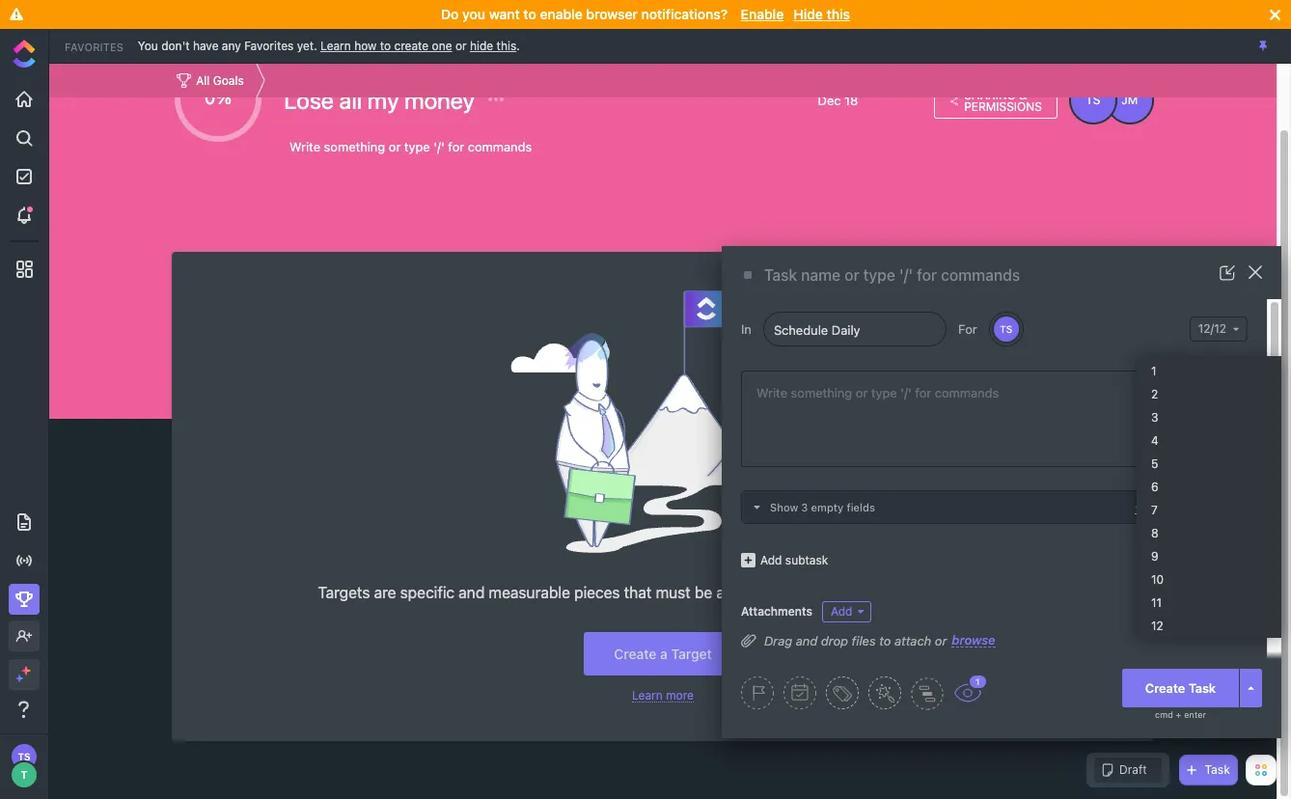 Task type: vqa. For each thing, say whether or not it's contained in the screenshot.
.
yes



Task type: describe. For each thing, give the bounding box(es) containing it.
yet.
[[297, 38, 317, 53]]

10
[[1151, 572, 1164, 587]]

12/12
[[1198, 321, 1227, 336]]

to right order
[[876, 584, 890, 601]]

notifications?
[[641, 6, 728, 22]]

lose all my money
[[284, 86, 480, 114]]

that
[[624, 584, 652, 601]]

be
[[695, 584, 712, 601]]

7
[[1151, 503, 1158, 517]]

my
[[367, 86, 399, 114]]

learn more link
[[632, 688, 694, 703]]

drag and drop files to attach or
[[764, 633, 947, 648]]

targets
[[318, 584, 370, 601]]

all goals link
[[172, 68, 249, 93]]

0 horizontal spatial and
[[459, 584, 485, 601]]

12/12 button
[[1190, 317, 1248, 342]]

cmd + enter
[[1155, 709, 1206, 720]]

0 vertical spatial task
[[1189, 680, 1216, 695]]

targets are specific and measurable pieces that must be accomplished in order to reach your goal.
[[318, 584, 1008, 601]]

goal.
[[972, 584, 1008, 601]]

measurable
[[489, 584, 570, 601]]

all
[[339, 86, 362, 114]]

.
[[517, 38, 520, 53]]

1 vertical spatial and
[[796, 633, 818, 648]]

must
[[656, 584, 691, 601]]

sharing & permissions
[[964, 87, 1042, 113]]

11
[[1151, 595, 1162, 610]]

custom fields element
[[741, 490, 1248, 524]]

accomplished
[[716, 584, 814, 601]]

do you want to enable browser notifications? enable hide this
[[441, 6, 850, 22]]

for
[[958, 321, 977, 336]]

have
[[193, 38, 219, 53]]

one
[[432, 38, 452, 53]]

+ add or edit fields
[[1135, 499, 1239, 513]]

files
[[852, 633, 876, 648]]

pieces
[[574, 584, 620, 601]]

learn how to create one link
[[321, 38, 452, 53]]

1 vertical spatial learn
[[632, 688, 663, 703]]

empty
[[811, 501, 844, 513]]

or inside custom fields element
[[1171, 499, 1182, 513]]

1 horizontal spatial fields
[[1209, 499, 1239, 513]]

Task name or type '/' for commands text field
[[764, 265, 1186, 286]]

2 vertical spatial or
[[935, 633, 947, 648]]

hide
[[794, 6, 823, 22]]

to right files
[[879, 633, 891, 648]]

any
[[222, 38, 241, 53]]

you don't have any favorites yet. learn how to create one or hide this .
[[138, 38, 520, 53]]

lose
[[284, 86, 334, 114]]

hide
[[470, 38, 493, 53]]

12
[[1151, 619, 1164, 633]]

how
[[354, 38, 377, 53]]

1 vertical spatial this
[[497, 38, 517, 53]]

to right how
[[380, 38, 391, 53]]

you
[[462, 6, 485, 22]]

add inside custom fields element
[[1146, 499, 1168, 513]]

1 horizontal spatial favorites
[[244, 38, 294, 53]]

9
[[1151, 549, 1159, 564]]

0 horizontal spatial fields
[[847, 501, 875, 513]]

want
[[489, 6, 520, 22]]

create task
[[1145, 680, 1216, 695]]

subtask
[[785, 553, 828, 567]]

1 vertical spatial task
[[1205, 762, 1231, 777]]



Task type: locate. For each thing, give the bounding box(es) containing it.
and right specific
[[459, 584, 485, 601]]

0 vertical spatial 3
[[1151, 410, 1159, 425]]

you
[[138, 38, 158, 53]]

1 horizontal spatial +
[[1176, 709, 1182, 720]]

learn
[[321, 38, 351, 53], [632, 688, 663, 703]]

browser
[[586, 6, 638, 22]]

attachments
[[741, 604, 813, 619]]

1 horizontal spatial or
[[935, 633, 947, 648]]

do
[[441, 6, 459, 22]]

1 vertical spatial +
[[1176, 709, 1182, 720]]

learn more
[[632, 688, 694, 703]]

favorites right any
[[244, 38, 294, 53]]

1 vertical spatial 3
[[801, 501, 808, 513]]

3 up 4
[[1151, 410, 1159, 425]]

6
[[1151, 480, 1159, 494]]

learn right yet.
[[321, 38, 351, 53]]

1 horizontal spatial learn
[[632, 688, 663, 703]]

task
[[1189, 680, 1216, 695], [1205, 762, 1231, 777]]

to
[[523, 6, 536, 22], [380, 38, 391, 53], [876, 584, 890, 601], [879, 633, 891, 648]]

hide this link
[[470, 38, 517, 53]]

add subtask
[[761, 553, 828, 567]]

drag
[[764, 633, 792, 648]]

5
[[1151, 456, 1159, 471]]

8
[[1151, 526, 1159, 540]]

1 horizontal spatial add
[[1146, 499, 1168, 513]]

more
[[666, 688, 694, 703]]

0 vertical spatial and
[[459, 584, 485, 601]]

0 vertical spatial add
[[1146, 499, 1168, 513]]

create a target
[[614, 646, 712, 662]]

permissions
[[964, 99, 1042, 113]]

in
[[818, 584, 830, 601]]

your
[[937, 584, 968, 601]]

1
[[1151, 364, 1157, 378]]

in
[[741, 321, 752, 336]]

favorites left you at the left top
[[65, 40, 123, 53]]

fields
[[1209, 499, 1239, 513], [847, 501, 875, 513]]

fields right empty
[[847, 501, 875, 513]]

+ inside custom fields element
[[1135, 499, 1143, 513]]

1 2 3 4 5 6 7 8 9 10 11 12
[[1151, 364, 1164, 633]]

edit
[[1185, 499, 1206, 513]]

money
[[404, 86, 475, 114]]

+ right cmd
[[1176, 709, 1182, 720]]

create
[[394, 38, 429, 53]]

0 horizontal spatial learn
[[321, 38, 351, 53]]

3 inside 1 2 3 4 5 6 7 8 9 10 11 12
[[1151, 410, 1159, 425]]

add up the accomplished
[[761, 553, 782, 567]]

fields right edit
[[1209, 499, 1239, 513]]

4
[[1151, 433, 1159, 448]]

or right attach
[[935, 633, 947, 648]]

sharing
[[964, 87, 1016, 102]]

0 horizontal spatial favorites
[[65, 40, 123, 53]]

create
[[1145, 680, 1185, 695]]

or right one
[[455, 38, 467, 53]]

add
[[1146, 499, 1168, 513], [761, 553, 782, 567]]

drop
[[821, 633, 848, 648]]

are
[[374, 584, 396, 601]]

or
[[455, 38, 467, 53], [1171, 499, 1182, 513], [935, 633, 947, 648]]

attach
[[895, 633, 932, 648]]

cmd
[[1155, 709, 1173, 720]]

task up enter
[[1189, 680, 1216, 695]]

0 vertical spatial this
[[827, 6, 850, 22]]

learn left more
[[632, 688, 663, 703]]

3 inside custom fields element
[[801, 501, 808, 513]]

specific
[[400, 584, 455, 601]]

0 horizontal spatial this
[[497, 38, 517, 53]]

to right want
[[523, 6, 536, 22]]

2 horizontal spatial or
[[1171, 499, 1182, 513]]

task down enter
[[1205, 762, 1231, 777]]

add down 6
[[1146, 499, 1168, 513]]

1 vertical spatial add
[[761, 553, 782, 567]]

0 vertical spatial +
[[1135, 499, 1143, 513]]

1 horizontal spatial 3
[[1151, 410, 1159, 425]]

0 horizontal spatial or
[[455, 38, 467, 53]]

3
[[1151, 410, 1159, 425], [801, 501, 808, 513]]

all goals
[[196, 73, 244, 87]]

2
[[1151, 387, 1158, 401]]

0 horizontal spatial +
[[1135, 499, 1143, 513]]

3 right show
[[801, 501, 808, 513]]

show
[[770, 501, 798, 513]]

favorites
[[244, 38, 294, 53], [65, 40, 123, 53]]

and
[[459, 584, 485, 601], [796, 633, 818, 648]]

and left drop
[[796, 633, 818, 648]]

don't
[[161, 38, 190, 53]]

0 vertical spatial or
[[455, 38, 467, 53]]

0 horizontal spatial 3
[[801, 501, 808, 513]]

show 3 empty fields
[[770, 501, 875, 513]]

&
[[1019, 87, 1028, 102]]

+ left 7
[[1135, 499, 1143, 513]]

+
[[1135, 499, 1143, 513], [1176, 709, 1182, 720]]

this
[[827, 6, 850, 22], [497, 38, 517, 53]]

enable
[[540, 6, 583, 22]]

order
[[834, 584, 872, 601]]

0 horizontal spatial add
[[761, 553, 782, 567]]

1 vertical spatial or
[[1171, 499, 1182, 513]]

enter
[[1184, 709, 1206, 720]]

reach
[[894, 584, 933, 601]]

or left edit
[[1171, 499, 1182, 513]]

1 horizontal spatial this
[[827, 6, 850, 22]]

0 vertical spatial learn
[[321, 38, 351, 53]]

enable
[[741, 6, 784, 22]]

1 horizontal spatial and
[[796, 633, 818, 648]]



